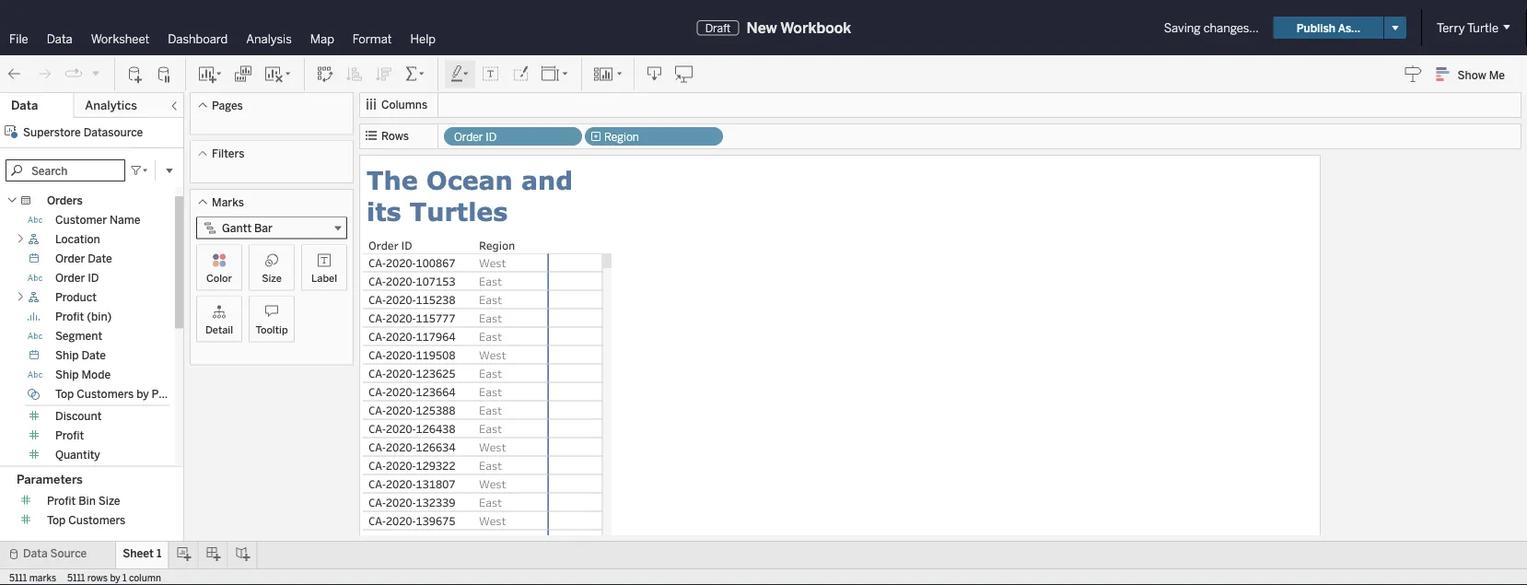 Task type: vqa. For each thing, say whether or not it's contained in the screenshot.
Top corresponding to Top Customers
yes



Task type: describe. For each thing, give the bounding box(es) containing it.
new workbook
[[747, 19, 852, 36]]

quantity
[[55, 448, 100, 462]]

tooltip
[[256, 323, 288, 336]]

as...
[[1339, 21, 1361, 34]]

top for top customers
[[47, 513, 66, 527]]

saving changes...
[[1165, 20, 1259, 35]]

customer
[[55, 213, 107, 227]]

format workbook image
[[511, 65, 530, 83]]

ship mode
[[55, 368, 111, 382]]

data guide image
[[1405, 65, 1423, 83]]

show/hide cards image
[[593, 65, 623, 83]]

1 horizontal spatial size
[[262, 272, 282, 284]]

show
[[1458, 68, 1487, 81]]

region
[[605, 130, 639, 144]]

file
[[9, 31, 28, 46]]

the
[[367, 164, 418, 194]]

top customers
[[47, 513, 126, 527]]

me
[[1490, 68, 1506, 81]]

customer name
[[55, 213, 141, 227]]

superstore
[[23, 125, 81, 139]]

analytics
[[85, 98, 137, 113]]

draft
[[706, 21, 731, 34]]

replay animation image
[[90, 68, 101, 79]]

(bin)
[[87, 310, 112, 323]]

show me button
[[1429, 60, 1522, 88]]

dashboard
[[168, 31, 228, 46]]

by for profit
[[137, 388, 149, 401]]

discount
[[55, 410, 102, 423]]

source
[[50, 547, 87, 560]]

turtle
[[1468, 20, 1499, 35]]

1 vertical spatial id
[[88, 271, 99, 285]]

pause auto updates image
[[156, 65, 174, 83]]

download image
[[646, 65, 664, 83]]

color
[[206, 272, 232, 284]]

sales
[[55, 468, 83, 481]]

mode
[[82, 368, 111, 382]]

tables
[[17, 172, 53, 187]]

0 vertical spatial order
[[454, 130, 483, 144]]

0 vertical spatial order id
[[454, 130, 497, 144]]

marks
[[29, 572, 56, 583]]

top customers by profit
[[55, 388, 181, 401]]

data source
[[23, 547, 87, 560]]

date for order date
[[88, 252, 112, 265]]

top for top customers by profit
[[55, 388, 74, 401]]

help
[[411, 31, 436, 46]]

segment
[[55, 329, 102, 343]]

terry
[[1438, 20, 1466, 35]]

collapse image
[[169, 100, 180, 112]]

detail
[[205, 323, 233, 336]]

map
[[310, 31, 334, 46]]

totals image
[[405, 65, 427, 83]]

0 vertical spatial id
[[486, 130, 497, 144]]

ship for ship date
[[55, 349, 79, 362]]

show me
[[1458, 68, 1506, 81]]

turtles
[[410, 196, 508, 226]]

0 vertical spatial 1
[[157, 547, 162, 560]]

sort ascending image
[[346, 65, 364, 83]]

replay animation image
[[65, 65, 83, 83]]

customers for top customers
[[68, 513, 126, 527]]

5111 for 5111 rows by 1 column
[[67, 572, 85, 583]]

2 vertical spatial order
[[55, 271, 85, 285]]

ship for ship mode
[[55, 368, 79, 382]]

0 horizontal spatial size
[[98, 494, 120, 507]]

clear sheet image
[[264, 65, 293, 83]]

worksheet
[[91, 31, 150, 46]]

publish
[[1297, 21, 1336, 34]]

columns
[[382, 98, 428, 112]]

pages
[[212, 99, 243, 112]]

its
[[367, 196, 401, 226]]



Task type: locate. For each thing, give the bounding box(es) containing it.
sheet
[[123, 547, 154, 560]]

0 horizontal spatial by
[[110, 572, 120, 583]]

1 horizontal spatial order id
[[454, 130, 497, 144]]

name
[[110, 213, 141, 227]]

0 horizontal spatial 5111
[[9, 572, 27, 583]]

bin
[[79, 494, 96, 507]]

publish as...
[[1297, 21, 1361, 34]]

0 vertical spatial data
[[47, 31, 73, 46]]

5111 left marks
[[9, 572, 27, 583]]

profit for profit (bin)
[[55, 310, 84, 323]]

marks
[[212, 195, 244, 209]]

customers
[[77, 388, 134, 401], [68, 513, 126, 527]]

0 vertical spatial by
[[137, 388, 149, 401]]

order date
[[55, 252, 112, 265]]

0 vertical spatial date
[[88, 252, 112, 265]]

customers for top customers by profit
[[77, 388, 134, 401]]

undo image
[[6, 65, 24, 83]]

1 left the column
[[123, 572, 127, 583]]

0 vertical spatial customers
[[77, 388, 134, 401]]

order id up product
[[55, 271, 99, 285]]

5111 left 'rows'
[[67, 572, 85, 583]]

1 vertical spatial size
[[98, 494, 120, 507]]

order id up ocean
[[454, 130, 497, 144]]

sheet 1
[[123, 547, 162, 560]]

superstore datasource
[[23, 125, 143, 139]]

id up ocean
[[486, 130, 497, 144]]

order up ocean
[[454, 130, 483, 144]]

5111 marks
[[9, 572, 56, 583]]

size up tooltip
[[262, 272, 282, 284]]

0 horizontal spatial 1
[[123, 572, 127, 583]]

1 vertical spatial order
[[55, 252, 85, 265]]

id
[[486, 130, 497, 144], [88, 271, 99, 285]]

publish your workbook to edit in tableau desktop image
[[675, 65, 694, 83]]

by
[[137, 388, 149, 401], [110, 572, 120, 583]]

order
[[454, 130, 483, 144], [55, 252, 85, 265], [55, 271, 85, 285]]

date up mode
[[82, 349, 106, 362]]

ship date
[[55, 349, 106, 362]]

1 vertical spatial 1
[[123, 572, 127, 583]]

redo image
[[35, 65, 53, 83]]

ship down ship date
[[55, 368, 79, 382]]

date
[[88, 252, 112, 265], [82, 349, 106, 362]]

publish as... button
[[1274, 17, 1384, 39]]

data
[[47, 31, 73, 46], [11, 98, 38, 113], [23, 547, 48, 560]]

Search text field
[[6, 159, 125, 182]]

order down location
[[55, 252, 85, 265]]

5111
[[9, 572, 27, 583], [67, 572, 85, 583]]

new worksheet image
[[197, 65, 223, 83]]

new data source image
[[126, 65, 145, 83]]

customers down mode
[[77, 388, 134, 401]]

changes...
[[1204, 20, 1259, 35]]

2 ship from the top
[[55, 368, 79, 382]]

duplicate image
[[234, 65, 253, 83]]

top down the "profit bin size"
[[47, 513, 66, 527]]

0 horizontal spatial order id
[[55, 271, 99, 285]]

column
[[129, 572, 161, 583]]

order id
[[454, 130, 497, 144], [55, 271, 99, 285]]

swap rows and columns image
[[316, 65, 335, 83]]

format
[[353, 31, 392, 46]]

1 5111 from the left
[[9, 572, 27, 583]]

2 5111 from the left
[[67, 572, 85, 583]]

rows
[[382, 129, 409, 143]]

1
[[157, 547, 162, 560], [123, 572, 127, 583]]

show mark labels image
[[482, 65, 500, 83]]

0 vertical spatial top
[[55, 388, 74, 401]]

1 ship from the top
[[55, 349, 79, 362]]

label
[[311, 272, 337, 284]]

terry turtle
[[1438, 20, 1499, 35]]

product
[[55, 291, 97, 304]]

1 horizontal spatial 1
[[157, 547, 162, 560]]

profit for profit bin size
[[47, 494, 76, 507]]

marks. press enter to open the view data window.. use arrow keys to navigate data visualization elements. image
[[547, 253, 604, 585]]

1 vertical spatial ship
[[55, 368, 79, 382]]

size
[[262, 272, 282, 284], [98, 494, 120, 507]]

data up replay animation icon
[[47, 31, 73, 46]]

size right bin
[[98, 494, 120, 507]]

0 horizontal spatial id
[[88, 271, 99, 285]]

rows
[[87, 572, 108, 583]]

top up discount
[[55, 388, 74, 401]]

1 horizontal spatial by
[[137, 388, 149, 401]]

ship down segment
[[55, 349, 79, 362]]

id down order date
[[88, 271, 99, 285]]

1 vertical spatial by
[[110, 572, 120, 583]]

workbook
[[781, 19, 852, 36]]

new
[[747, 19, 778, 36]]

ocean
[[426, 164, 513, 194]]

profit for profit
[[55, 429, 84, 442]]

1 horizontal spatial id
[[486, 130, 497, 144]]

date down location
[[88, 252, 112, 265]]

1 vertical spatial data
[[11, 98, 38, 113]]

parameters
[[17, 472, 83, 487]]

analysis
[[246, 31, 292, 46]]

data down undo image
[[11, 98, 38, 113]]

0 vertical spatial size
[[262, 272, 282, 284]]

1 vertical spatial top
[[47, 513, 66, 527]]

by for 1
[[110, 572, 120, 583]]

5111 for 5111 marks
[[9, 572, 27, 583]]

1 vertical spatial date
[[82, 349, 106, 362]]

ship
[[55, 349, 79, 362], [55, 368, 79, 382]]

location
[[55, 233, 100, 246]]

1 vertical spatial customers
[[68, 513, 126, 527]]

filters
[[212, 147, 245, 160]]

datasource
[[84, 125, 143, 139]]

order up product
[[55, 271, 85, 285]]

5111 rows by 1 column
[[67, 572, 161, 583]]

profit bin size
[[47, 494, 120, 507]]

and
[[522, 164, 573, 194]]

fit image
[[541, 65, 570, 83]]

0 vertical spatial ship
[[55, 349, 79, 362]]

1 horizontal spatial 5111
[[67, 572, 85, 583]]

date for ship date
[[82, 349, 106, 362]]

orders
[[47, 194, 83, 207]]

saving
[[1165, 20, 1201, 35]]

2 vertical spatial data
[[23, 547, 48, 560]]

sort descending image
[[375, 65, 393, 83]]

customers down bin
[[68, 513, 126, 527]]

profit (bin)
[[55, 310, 112, 323]]

top
[[55, 388, 74, 401], [47, 513, 66, 527]]

profit
[[55, 310, 84, 323], [152, 388, 181, 401], [55, 429, 84, 442], [47, 494, 76, 507]]

1 vertical spatial order id
[[55, 271, 99, 285]]

the ocean and its turtles
[[367, 164, 582, 226]]

data up "5111 marks"
[[23, 547, 48, 560]]

1 right sheet
[[157, 547, 162, 560]]

highlight image
[[450, 65, 471, 83]]



